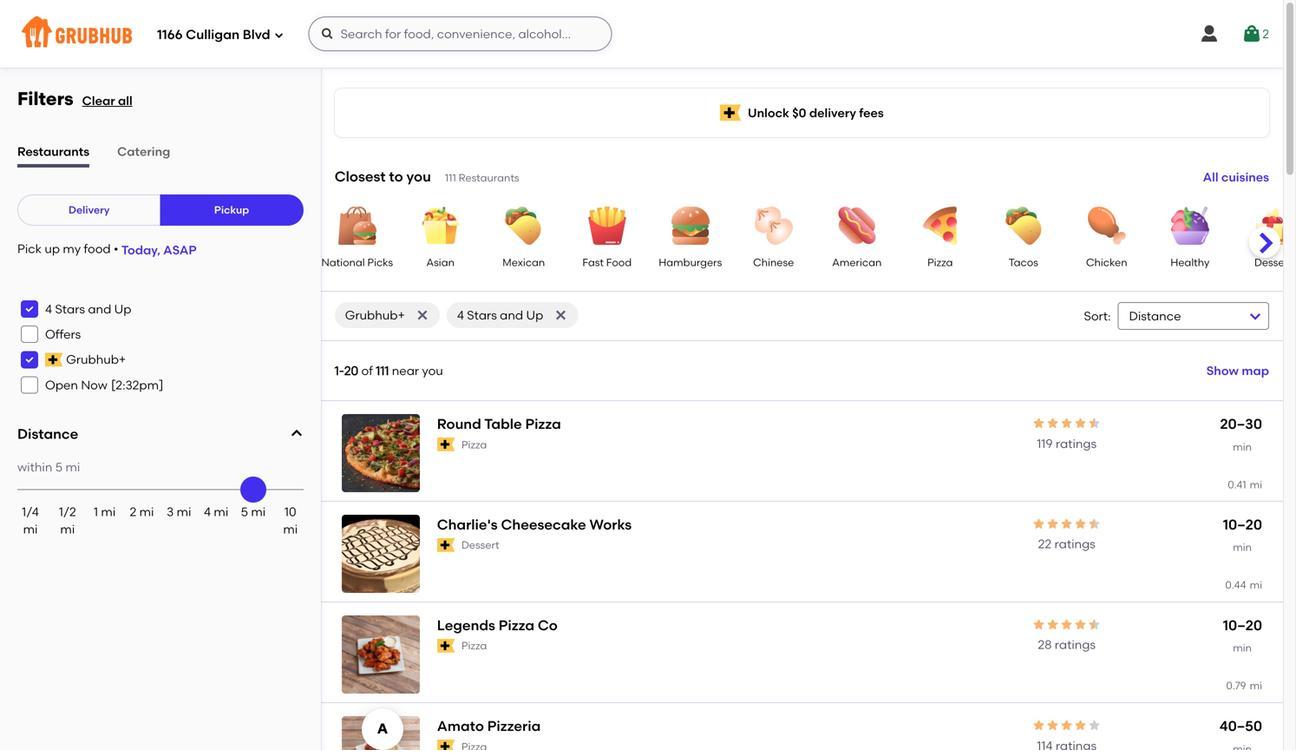 Task type: vqa. For each thing, say whether or not it's contained in the screenshot.
Dessert 'IMAGE'
yes



Task type: locate. For each thing, give the bounding box(es) containing it.
svg image inside 2 button
[[1242, 23, 1263, 44]]

0 vertical spatial 10–20 min
[[1224, 516, 1263, 553]]

svg image inside 4 stars and up button
[[554, 308, 568, 322]]

0 vertical spatial 5
[[55, 460, 63, 475]]

2 for 2
[[1263, 26, 1270, 41]]

round table pizza
[[437, 415, 561, 432]]

mi
[[66, 460, 80, 475], [1251, 478, 1263, 491], [101, 504, 116, 519], [139, 504, 154, 519], [177, 504, 191, 519], [214, 504, 229, 519], [251, 504, 266, 519], [23, 522, 38, 537], [60, 522, 75, 537], [283, 522, 298, 537], [1251, 579, 1263, 591], [1251, 679, 1263, 692]]

0 vertical spatial ratings
[[1056, 436, 1097, 451]]

blvd
[[243, 27, 270, 43]]

111 up asian image
[[445, 171, 456, 184]]

10–20 for legends pizza co
[[1224, 617, 1263, 634]]

mi right within
[[66, 460, 80, 475]]

main navigation navigation
[[0, 0, 1284, 68]]

mi left '3'
[[139, 504, 154, 519]]

0 horizontal spatial 2
[[130, 504, 137, 519]]

1 horizontal spatial up
[[526, 308, 544, 322]]

0.79 mi
[[1227, 679, 1263, 692]]

1 10–20 from the top
[[1224, 516, 1263, 533]]

min for round table pizza
[[1234, 440, 1253, 453]]

ratings for charlie's cheesecake works
[[1055, 537, 1096, 552]]

ratings
[[1056, 436, 1097, 451], [1055, 537, 1096, 552], [1055, 638, 1096, 652]]

now
[[81, 377, 108, 392]]

1 vertical spatial ratings
[[1055, 537, 1096, 552]]

min up the 0.44 mi
[[1234, 541, 1253, 553]]

you right to
[[407, 168, 431, 185]]

1 horizontal spatial 4 stars and up
[[457, 308, 544, 322]]

10–20
[[1224, 516, 1263, 533], [1224, 617, 1263, 634]]

tacos image
[[994, 207, 1055, 245]]

restaurants inside button
[[17, 144, 89, 159]]

0 horizontal spatial dessert
[[462, 539, 500, 551]]

0 vertical spatial subscription pass image
[[437, 438, 455, 452]]

mi left 5 mi
[[214, 504, 229, 519]]

1 horizontal spatial and
[[500, 308, 524, 322]]

chinese
[[754, 256, 795, 269]]

stars
[[55, 302, 85, 316], [467, 308, 497, 322]]

1 vertical spatial grubhub+
[[66, 352, 126, 367]]

national
[[322, 256, 365, 269]]

4 up offers
[[45, 302, 52, 316]]

svg image for distance
[[290, 426, 304, 440]]

culligan
[[186, 27, 240, 43]]

map
[[1243, 363, 1270, 378]]

min for charlie's cheesecake works
[[1234, 541, 1253, 553]]

1 vertical spatial 1
[[94, 504, 98, 519]]

mi for 0.44 mi
[[1251, 579, 1263, 591]]

mi down 10
[[283, 522, 298, 537]]

within
[[17, 460, 52, 475]]

subscription pass image
[[437, 438, 455, 452], [437, 538, 455, 552], [437, 639, 455, 653]]

1 horizontal spatial 1
[[335, 363, 339, 378]]

up
[[45, 241, 60, 256]]

filters
[[17, 88, 73, 110]]

1 left 20
[[335, 363, 339, 378]]

mi left 10
[[251, 504, 266, 519]]

1 vertical spatial dessert
[[462, 539, 500, 551]]

subscription pass image for charlie's
[[437, 538, 455, 552]]

asian image
[[410, 207, 471, 245]]

mi for 3 mi
[[177, 504, 191, 519]]

1 vertical spatial 10–20 min
[[1224, 617, 1263, 654]]

1/4
[[22, 504, 39, 519]]

subscription pass image for round
[[437, 438, 455, 452]]

svg image for grubhub+
[[416, 308, 430, 322]]

subscription pass image down legends
[[437, 639, 455, 653]]

111
[[445, 171, 456, 184], [376, 363, 389, 378]]

star icon image
[[1033, 416, 1047, 430], [1047, 416, 1061, 430], [1061, 416, 1074, 430], [1074, 416, 1088, 430], [1088, 416, 1102, 430], [1088, 416, 1102, 430], [1033, 517, 1047, 531], [1047, 517, 1061, 531], [1061, 517, 1074, 531], [1074, 517, 1088, 531], [1088, 517, 1102, 531], [1088, 517, 1102, 531], [1033, 618, 1047, 632], [1047, 618, 1061, 632], [1061, 618, 1074, 632], [1074, 618, 1088, 632], [1088, 618, 1102, 632], [1088, 618, 1102, 632], [1033, 718, 1047, 732], [1047, 718, 1061, 732], [1061, 718, 1074, 732], [1074, 718, 1088, 732], [1088, 718, 1102, 732]]

min for legends pizza co
[[1234, 642, 1253, 654]]

fast
[[583, 256, 604, 269]]

111 right of
[[376, 363, 389, 378]]

ratings for round table pizza
[[1056, 436, 1097, 451]]

Search for food, convenience, alcohol... search field
[[309, 16, 613, 51]]

0 horizontal spatial grubhub plus flag logo image
[[45, 353, 66, 367]]

pizza
[[928, 256, 954, 269], [526, 415, 561, 432], [462, 438, 487, 451], [499, 617, 535, 634], [462, 639, 487, 652]]

open now [2:32pm]
[[45, 377, 164, 392]]

1 vertical spatial min
[[1234, 541, 1253, 553]]

2 10–20 min from the top
[[1224, 617, 1263, 654]]

cuisines
[[1222, 170, 1270, 184]]

0 horizontal spatial 1
[[94, 504, 98, 519]]

0 vertical spatial 10–20
[[1224, 516, 1263, 533]]

up inside button
[[526, 308, 544, 322]]

grubhub plus flag logo image up open
[[45, 353, 66, 367]]

and
[[88, 302, 111, 316], [500, 308, 524, 322]]

grubhub+
[[345, 308, 405, 322], [66, 352, 126, 367]]

0 vertical spatial 111
[[445, 171, 456, 184]]

all cuisines
[[1204, 170, 1270, 184]]

and inside button
[[500, 308, 524, 322]]

0 horizontal spatial and
[[88, 302, 111, 316]]

0 horizontal spatial restaurants
[[17, 144, 89, 159]]

1 horizontal spatial grubhub plus flag logo image
[[721, 105, 741, 121]]

4 stars and up inside button
[[457, 308, 544, 322]]

4 stars and up down mexican
[[457, 308, 544, 322]]

1 horizontal spatial 111
[[445, 171, 456, 184]]

mi right 0.44
[[1251, 579, 1263, 591]]

2 vertical spatial min
[[1234, 642, 1253, 654]]

pizza down round
[[462, 438, 487, 451]]

0 vertical spatial restaurants
[[17, 144, 89, 159]]

catering
[[117, 144, 170, 159]]

dessert
[[1255, 256, 1293, 269], [462, 539, 500, 551]]

1 vertical spatial 2
[[130, 504, 137, 519]]

1 vertical spatial 10–20
[[1224, 617, 1263, 634]]

-
[[339, 363, 344, 378]]

mi inside the 1/2 mi
[[60, 522, 75, 537]]

mi left 2 mi at the bottom left
[[101, 504, 116, 519]]

2 inside button
[[1263, 26, 1270, 41]]

min up 0.79 mi
[[1234, 642, 1253, 654]]

2 for 2 mi
[[130, 504, 137, 519]]

min down 20–30
[[1234, 440, 1253, 453]]

2 vertical spatial subscription pass image
[[437, 639, 455, 653]]

20–30
[[1221, 415, 1263, 432]]

pick up my food • today, asap
[[17, 241, 197, 257]]

1 vertical spatial 111
[[376, 363, 389, 378]]

1 subscription pass image from the top
[[437, 438, 455, 452]]

restaurants
[[17, 144, 89, 159], [459, 171, 520, 184]]

0 vertical spatial 2
[[1263, 26, 1270, 41]]

1 vertical spatial subscription pass image
[[437, 538, 455, 552]]

1 horizontal spatial 2
[[1263, 26, 1270, 41]]

up down mexican
[[526, 308, 544, 322]]

mi down 1/2
[[60, 522, 75, 537]]

0 horizontal spatial grubhub+
[[66, 352, 126, 367]]

mi right '3'
[[177, 504, 191, 519]]

10–20 min up the 0.44 mi
[[1224, 516, 1263, 553]]

round table pizza link
[[437, 414, 794, 434]]

4 inside button
[[457, 308, 464, 322]]

0.44 mi
[[1226, 579, 1263, 591]]

1 right 1/2
[[94, 504, 98, 519]]

mi right 0.41
[[1251, 478, 1263, 491]]

subscription pass image down 'charlie's'
[[437, 538, 455, 552]]

mi right 0.79
[[1251, 679, 1263, 692]]

asap
[[163, 243, 197, 257]]

mi inside 1/4 mi
[[23, 522, 38, 537]]

restaurants down filters
[[17, 144, 89, 159]]

4 right 3 mi
[[204, 504, 211, 519]]

2 subscription pass image from the top
[[437, 538, 455, 552]]

all
[[118, 93, 133, 108]]

unlock $0 delivery fees
[[748, 105, 884, 120]]

0.41 mi
[[1229, 478, 1263, 491]]

fast food image
[[577, 207, 638, 245]]

svg image
[[24, 304, 35, 314], [416, 308, 430, 322], [554, 308, 568, 322], [24, 380, 35, 390], [290, 426, 304, 440]]

1 vertical spatial 5
[[241, 504, 248, 519]]

1 horizontal spatial dessert
[[1255, 256, 1293, 269]]

2
[[1263, 26, 1270, 41], [130, 504, 137, 519]]

0 horizontal spatial 5
[[55, 460, 63, 475]]

2 min from the top
[[1234, 541, 1253, 553]]

dessert down dessert "image"
[[1255, 256, 1293, 269]]

1 horizontal spatial stars
[[467, 308, 497, 322]]

0 vertical spatial grubhub+
[[345, 308, 405, 322]]

pizzeria
[[488, 717, 541, 734]]

ratings right 22
[[1055, 537, 1096, 552]]

0 vertical spatial 1
[[335, 363, 339, 378]]

grubhub+ inside button
[[345, 308, 405, 322]]

4 right the grubhub+ button
[[457, 308, 464, 322]]

10–20 min for co
[[1224, 617, 1263, 654]]

restaurants up mexican image
[[459, 171, 520, 184]]

10–20 down 0.41 mi
[[1224, 516, 1263, 533]]

:
[[1109, 309, 1112, 323]]

asian
[[427, 256, 455, 269]]

ratings right 28
[[1055, 638, 1096, 652]]

up down •
[[114, 302, 132, 316]]

1 10–20 min from the top
[[1224, 516, 1263, 553]]

dessert down 'charlie's'
[[462, 539, 500, 551]]

3 subscription pass image from the top
[[437, 639, 455, 653]]

charlie's cheesecake works link
[[437, 515, 794, 534]]

amato pizzeria link
[[437, 716, 794, 736]]

22 ratings
[[1039, 537, 1096, 552]]

legends pizza co logo image
[[342, 615, 420, 694]]

sort :
[[1085, 309, 1112, 323]]

pizza right table
[[526, 415, 561, 432]]

10–20 down the 0.44 mi
[[1224, 617, 1263, 634]]

ratings for legends pizza co
[[1055, 638, 1096, 652]]

mi for 1/2 mi
[[60, 522, 75, 537]]

and down mexican
[[500, 308, 524, 322]]

2 10–20 from the top
[[1224, 617, 1263, 634]]

svg image for 4 stars and up
[[554, 308, 568, 322]]

pickup button
[[160, 194, 304, 226]]

works
[[590, 516, 632, 533]]

dessert image
[[1244, 207, 1297, 245]]

$0
[[793, 105, 807, 120]]

4
[[45, 302, 52, 316], [457, 308, 464, 322], [204, 504, 211, 519]]

ratings right "119"
[[1056, 436, 1097, 451]]

5 right within
[[55, 460, 63, 475]]

national picks image
[[327, 207, 388, 245]]

1
[[335, 363, 339, 378], [94, 504, 98, 519]]

mi for 5 mi
[[251, 504, 266, 519]]

0 vertical spatial min
[[1234, 440, 1253, 453]]

grubhub plus flag logo image left "unlock"
[[721, 105, 741, 121]]

you right near
[[422, 363, 443, 378]]

subscription pass image
[[437, 740, 455, 750]]

chicken image
[[1077, 207, 1138, 245]]

svg image
[[1200, 23, 1221, 44], [1242, 23, 1263, 44], [321, 27, 335, 41], [274, 30, 284, 40], [24, 329, 35, 340], [24, 354, 35, 365]]

4 stars and up
[[45, 302, 132, 316], [457, 308, 544, 322]]

1166 culligan blvd
[[157, 27, 270, 43]]

min inside 20–30 min
[[1234, 440, 1253, 453]]

round table pizza logo image
[[342, 414, 420, 492]]

svg image inside the grubhub+ button
[[416, 308, 430, 322]]

all
[[1204, 170, 1219, 184]]

1 vertical spatial restaurants
[[459, 171, 520, 184]]

10–20 min up 0.79 mi
[[1224, 617, 1263, 654]]

grubhub+ up now
[[66, 352, 126, 367]]

restaurants button
[[17, 138, 114, 169]]

chicken
[[1087, 256, 1128, 269]]

grubhub+ down picks
[[345, 308, 405, 322]]

0 vertical spatial grubhub plus flag logo image
[[721, 105, 741, 121]]

1 min from the top
[[1234, 440, 1253, 453]]

2 horizontal spatial 4
[[457, 308, 464, 322]]

grubhub plus flag logo image
[[721, 105, 741, 121], [45, 353, 66, 367]]

2 vertical spatial ratings
[[1055, 638, 1096, 652]]

5 right 4 mi
[[241, 504, 248, 519]]

clear
[[82, 93, 115, 108]]

0 horizontal spatial up
[[114, 302, 132, 316]]

1 vertical spatial grubhub plus flag logo image
[[45, 353, 66, 367]]

1 horizontal spatial grubhub+
[[345, 308, 405, 322]]

my
[[63, 241, 81, 256]]

5
[[55, 460, 63, 475], [241, 504, 248, 519]]

20–30 min
[[1221, 415, 1263, 453]]

4 stars and up up offers
[[45, 302, 132, 316]]

0 vertical spatial dessert
[[1255, 256, 1293, 269]]

0 horizontal spatial stars
[[55, 302, 85, 316]]

subscription pass image down round
[[437, 438, 455, 452]]

mi down 1/4
[[23, 522, 38, 537]]

and down pick up my food • today, asap at left top
[[88, 302, 111, 316]]

3 min from the top
[[1234, 642, 1253, 654]]

0 horizontal spatial 111
[[376, 363, 389, 378]]

national picks
[[322, 256, 393, 269]]

hamburgers image
[[660, 207, 721, 245]]

2 button
[[1242, 18, 1270, 49]]



Task type: describe. For each thing, give the bounding box(es) containing it.
food
[[607, 256, 632, 269]]

pick
[[17, 241, 42, 256]]

amato pizzeria
[[437, 717, 541, 734]]

1/2
[[59, 504, 76, 519]]

mi for 2 mi
[[139, 504, 154, 519]]

grubhub+ button
[[335, 302, 440, 328]]

round
[[437, 415, 482, 432]]

delivery
[[810, 105, 857, 120]]

fast food
[[583, 256, 632, 269]]

0.41
[[1229, 478, 1247, 491]]

mi for 1/4 mi
[[23, 522, 38, 537]]

open
[[45, 377, 78, 392]]

charlie's cheesecake works logo image
[[342, 515, 420, 593]]

10
[[285, 504, 297, 519]]

chinese image
[[744, 207, 805, 245]]

1 for 1 - 20 of 111 near you
[[335, 363, 339, 378]]

show
[[1207, 363, 1240, 378]]

0 vertical spatial you
[[407, 168, 431, 185]]

1/2 mi
[[59, 504, 76, 537]]

mexican
[[503, 256, 545, 269]]

amato
[[437, 717, 484, 734]]

filters clear all
[[17, 88, 133, 110]]

legends pizza co link
[[437, 615, 794, 635]]

1 - 20 of 111 near you
[[335, 363, 443, 378]]

healthy
[[1171, 256, 1210, 269]]

1166
[[157, 27, 183, 43]]

stars inside button
[[467, 308, 497, 322]]

within 5 mi
[[17, 460, 80, 475]]

1 horizontal spatial restaurants
[[459, 171, 520, 184]]

hamburgers
[[659, 256, 722, 269]]

catering button
[[114, 138, 170, 169]]

clear all button
[[82, 85, 139, 116]]

charlie's
[[437, 516, 498, 533]]

119 ratings
[[1038, 436, 1097, 451]]

5 mi
[[241, 504, 266, 519]]

[2:32pm]
[[111, 377, 164, 392]]

40–50
[[1220, 717, 1263, 734]]

fees
[[860, 105, 884, 120]]

near
[[392, 363, 419, 378]]

american
[[833, 256, 882, 269]]

10 mi
[[283, 504, 298, 537]]

2 mi
[[130, 504, 154, 519]]

1 horizontal spatial 5
[[241, 504, 248, 519]]

111 restaurants
[[445, 171, 520, 184]]

28
[[1039, 638, 1053, 652]]

1 for 1 mi
[[94, 504, 98, 519]]

mi for 0.41 mi
[[1251, 478, 1263, 491]]

delivery button
[[17, 194, 161, 226]]

10–20 for charlie's cheesecake works
[[1224, 516, 1263, 533]]

pickup
[[214, 203, 249, 216]]

tacos
[[1009, 256, 1039, 269]]

22
[[1039, 537, 1052, 552]]

distance
[[17, 425, 78, 442]]

0 horizontal spatial 4
[[45, 302, 52, 316]]

amato pizzeria logo image
[[342, 716, 420, 750]]

mexican image
[[494, 207, 554, 245]]

3
[[167, 504, 174, 519]]

picks
[[368, 256, 393, 269]]

healthy image
[[1160, 207, 1221, 245]]

delivery
[[69, 203, 110, 216]]

today,
[[121, 243, 160, 257]]

0.79
[[1227, 679, 1247, 692]]

0 horizontal spatial 4 stars and up
[[45, 302, 132, 316]]

pizza image
[[910, 207, 971, 245]]

4 mi
[[204, 504, 229, 519]]

cheesecake
[[501, 516, 586, 533]]

closest to you
[[335, 168, 431, 185]]

mi for 1 mi
[[101, 504, 116, 519]]

legends pizza co
[[437, 617, 558, 634]]

3 mi
[[167, 504, 191, 519]]

1 mi
[[94, 504, 116, 519]]

1/4 mi
[[22, 504, 39, 537]]

0.44
[[1226, 579, 1247, 591]]

american image
[[827, 207, 888, 245]]

20
[[344, 363, 359, 378]]

1 vertical spatial you
[[422, 363, 443, 378]]

show map
[[1207, 363, 1270, 378]]

closest
[[335, 168, 386, 185]]

•
[[114, 241, 119, 256]]

sort
[[1085, 309, 1109, 323]]

co
[[538, 617, 558, 634]]

mi for 0.79 mi
[[1251, 679, 1263, 692]]

pizza down pizza image
[[928, 256, 954, 269]]

28 ratings
[[1039, 638, 1096, 652]]

mi for 10 mi
[[283, 522, 298, 537]]

1 horizontal spatial 4
[[204, 504, 211, 519]]

all cuisines button
[[1204, 161, 1270, 193]]

legends
[[437, 617, 496, 634]]

subscription pass image for legends
[[437, 639, 455, 653]]

offers
[[45, 327, 81, 342]]

pizza left co
[[499, 617, 535, 634]]

mi for 4 mi
[[214, 504, 229, 519]]

pizza down legends
[[462, 639, 487, 652]]

10–20 min for works
[[1224, 516, 1263, 553]]

4 stars and up button
[[447, 302, 578, 328]]

to
[[389, 168, 403, 185]]



